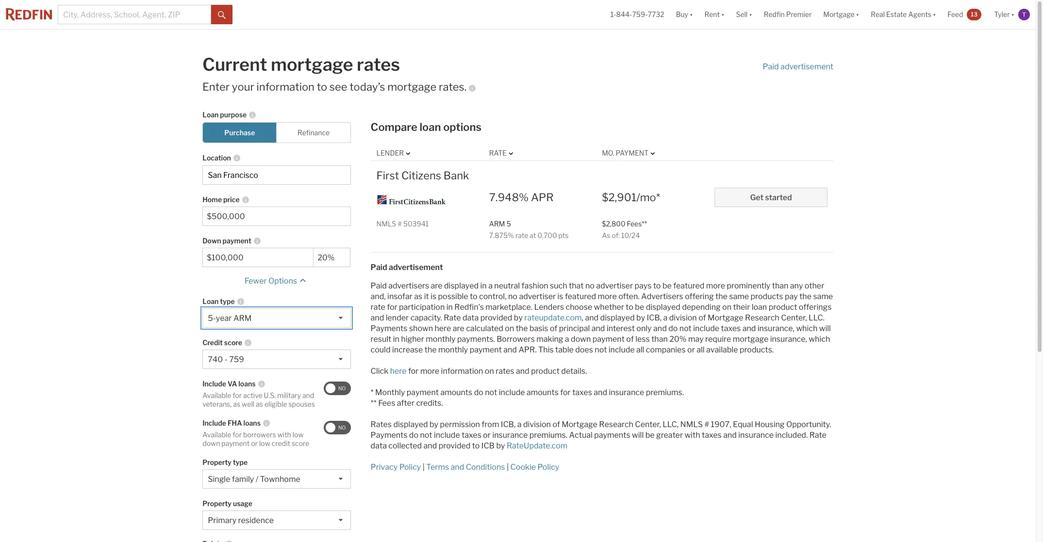 Task type: locate. For each thing, give the bounding box(es) containing it.
do inside , and displayed by icb, a division of mortgage research center, llc. payments shown here are calculated on the basis of principal and interest only and do not include taxes and insurance, which will result in higher monthly payments. borrowers making a down payment of less than 20% may require mortgage insurance, which could increase the monthly payment and apr. this table does not include all companies or all available products.
[[669, 324, 678, 334]]

2 vertical spatial on
[[485, 367, 494, 376]]

rateupdate.com
[[525, 314, 582, 323]]

down inside available for borrowers with low down payment or low credit score
[[203, 440, 220, 448]]

**
[[371, 399, 377, 408]]

premiums. up llc,
[[646, 389, 684, 398]]

will inside 'rates displayed by permission from icb, a division of mortgage research center, llc, nmls # 1907, equal housing opportunity. payments do not include taxes or insurance premiums. actual payments will be greater with taxes and insurance included. rate data collected and provided to icb by'
[[632, 431, 644, 441]]

is right it at the left bottom of the page
[[431, 292, 437, 302]]

0 horizontal spatial advertiser
[[519, 292, 556, 302]]

of down the rateupdate.com
[[550, 324, 558, 334]]

in up 'control,'
[[480, 282, 487, 291]]

to up advertisers
[[654, 282, 661, 291]]

or
[[688, 346, 695, 355], [483, 431, 491, 441], [251, 440, 258, 448]]

a inside 'rates displayed by permission from icb, a division of mortgage research center, llc, nmls # 1907, equal housing opportunity. payments do not include taxes or insurance premiums. actual payments will be greater with taxes and insurance included. rate data collected and provided to icb by'
[[518, 421, 522, 430]]

1 | from the left
[[423, 463, 425, 473]]

1 vertical spatial center,
[[635, 421, 661, 430]]

| left terms
[[423, 463, 425, 473]]

2 vertical spatial rate
[[810, 431, 827, 441]]

be down 'often.'
[[635, 303, 644, 312]]

1 horizontal spatial as
[[256, 400, 263, 409]]

and
[[371, 314, 384, 323], [585, 314, 599, 323], [592, 324, 605, 334], [654, 324, 667, 334], [743, 324, 756, 334], [504, 346, 517, 355], [516, 367, 530, 376], [594, 389, 607, 398], [302, 392, 314, 400], [724, 431, 737, 441], [424, 442, 437, 451], [451, 463, 464, 473]]

tyler
[[995, 10, 1010, 19]]

be up advertisers
[[663, 282, 672, 291]]

1 vertical spatial will
[[632, 431, 644, 441]]

2 loan from the top
[[203, 298, 219, 306]]

loan down products
[[752, 303, 767, 312]]

a up rateupdate.com link
[[518, 421, 522, 430]]

displayed inside , and displayed by icb, a division of mortgage research center, llc. payments shown here are calculated on the basis of principal and interest only and do not include taxes and insurance, which will result in higher monthly payments. borrowers making a down payment of less than 20% may require mortgage insurance, which could increase the monthly payment and apr. this table does not include all companies or all available products.
[[600, 314, 635, 323]]

include up may
[[694, 324, 720, 334]]

be left greater
[[646, 431, 655, 441]]

could
[[371, 346, 391, 355]]

at
[[530, 232, 536, 240]]

0 horizontal spatial research
[[599, 421, 634, 430]]

featured
[[674, 282, 705, 291], [565, 292, 596, 302]]

1 vertical spatial provided
[[439, 442, 471, 451]]

loan left purpose
[[203, 111, 219, 119]]

1 amounts from the left
[[441, 389, 473, 398]]

as inside the 'paid advertisers are displayed in a neutral fashion such that no advertiser pays to be featured more prominently than any other and, insofar as it is possible to control, no advertiser is featured more often. advertisers offering the same products pay the same rate for participation in redfin's marketplace. lenders choose whether to be displayed depending on their loan product offerings and lender capacity. rate data provided by'
[[414, 292, 423, 302]]

details.
[[562, 367, 587, 376]]

1 vertical spatial on
[[505, 324, 514, 334]]

1 property from the top
[[203, 459, 232, 467]]

0 horizontal spatial rate
[[444, 314, 461, 323]]

bank
[[444, 169, 469, 182]]

1 horizontal spatial research
[[745, 314, 780, 323]]

same up their at the bottom of page
[[729, 292, 749, 302]]

paid advertisement button
[[763, 61, 834, 72]]

pts
[[559, 232, 569, 240]]

available
[[707, 346, 738, 355]]

control,
[[479, 292, 507, 302]]

0 horizontal spatial as
[[233, 400, 240, 409]]

available
[[203, 392, 231, 400], [203, 431, 231, 440]]

for right here 'link'
[[408, 367, 419, 376]]

% down '5' on the left top of page
[[508, 232, 514, 240]]

and left lender
[[371, 314, 384, 323]]

0 vertical spatial include
[[203, 380, 226, 389]]

1 horizontal spatial rate
[[516, 232, 528, 240]]

premiums. up rateupdate.com link
[[530, 431, 568, 441]]

mortgage inside , and displayed by icb, a division of mortgage research center, llc. payments shown here are calculated on the basis of principal and interest only and do not include taxes and insurance, which will result in higher monthly payments. borrowers making a down payment of less than 20% may require mortgage insurance, which could increase the monthly payment and apr. this table does not include all companies or all available products.
[[733, 335, 769, 344]]

include up from
[[499, 389, 525, 398]]

insurance up payments
[[609, 389, 644, 398]]

1 vertical spatial payments
[[371, 431, 408, 441]]

mortgage
[[824, 10, 855, 19], [708, 314, 744, 323], [562, 421, 598, 430]]

0 vertical spatial division
[[670, 314, 697, 323]]

payment
[[223, 237, 251, 245], [593, 335, 625, 344], [470, 346, 502, 355], [407, 389, 439, 398], [222, 440, 250, 448]]

1 vertical spatial down
[[203, 440, 220, 448]]

2 vertical spatial be
[[646, 431, 655, 441]]

center, inside 'rates displayed by permission from icb, a division of mortgage research center, llc, nmls # 1907, equal housing opportunity. payments do not include taxes or insurance premiums. actual payments will be greater with taxes and insurance included. rate data collected and provided to icb by'
[[635, 421, 661, 430]]

▾ right the sell at right top
[[749, 10, 752, 19]]

1 payments from the top
[[371, 324, 408, 334]]

0 horizontal spatial #
[[398, 220, 402, 228]]

1 horizontal spatial premiums.
[[646, 389, 684, 398]]

1 horizontal spatial will
[[820, 324, 831, 334]]

veterans,
[[203, 400, 232, 409]]

0 vertical spatial advertisement
[[781, 62, 834, 71]]

of up rateupdate.com link
[[553, 421, 560, 430]]

1 horizontal spatial more
[[598, 292, 617, 302]]

1 vertical spatial property
[[203, 500, 232, 509]]

0 vertical spatial arm
[[489, 220, 505, 228]]

score inside available for borrowers with low down payment or low credit score
[[292, 440, 310, 448]]

research inside , and displayed by icb, a division of mortgage research center, llc. payments shown here are calculated on the basis of principal and interest only and do not include taxes and insurance, which will result in higher monthly payments. borrowers making a down payment of less than 20% may require mortgage insurance, which could increase the monthly payment and apr. this table does not include all companies or all available products.
[[745, 314, 780, 323]]

than up companies
[[652, 335, 668, 344]]

fewer
[[245, 277, 267, 286]]

0 vertical spatial paid
[[763, 62, 779, 71]]

2 vertical spatial do
[[409, 431, 419, 441]]

of:
[[612, 232, 620, 240]]

0 horizontal spatial division
[[523, 421, 551, 430]]

policy down collected
[[399, 463, 421, 473]]

1 horizontal spatial with
[[685, 431, 700, 441]]

not down click here for more information on rates and product details.
[[485, 389, 497, 398]]

of
[[699, 314, 706, 323], [550, 324, 558, 334], [627, 335, 634, 344], [553, 421, 560, 430]]

for inside the 'paid advertisers are displayed in a neutral fashion such that no advertiser pays to be featured more prominently than any other and, insofar as it is possible to control, no advertiser is featured more often. advertisers offering the same products pay the same rate for participation in redfin's marketplace. lenders choose whether to be displayed depending on their loan product offerings and lender capacity. rate data provided by'
[[387, 303, 398, 312]]

1 vertical spatial product
[[531, 367, 560, 376]]

and inside the 'paid advertisers are displayed in a neutral fashion such that no advertiser pays to be featured more prominently than any other and, insofar as it is possible to control, no advertiser is featured more often. advertisers offering the same products pay the same rate for participation in redfin's marketplace. lenders choose whether to be displayed depending on their loan product offerings and lender capacity. rate data provided by'
[[371, 314, 384, 323]]

1 all from the left
[[637, 346, 645, 355]]

and right ,
[[585, 314, 599, 323]]

click
[[371, 367, 389, 376]]

featured up offering
[[674, 282, 705, 291]]

2 horizontal spatial on
[[723, 303, 732, 312]]

submit search image
[[218, 11, 226, 19]]

monthly down shown
[[426, 335, 456, 344]]

nmls right llc,
[[681, 421, 703, 430]]

center, left llc,
[[635, 421, 661, 430]]

▾
[[690, 10, 693, 19], [722, 10, 725, 19], [749, 10, 752, 19], [856, 10, 860, 19], [933, 10, 936, 19], [1012, 10, 1015, 19]]

are inside , and displayed by icb, a division of mortgage research center, llc. payments shown here are calculated on the basis of principal and interest only and do not include taxes and insurance, which will result in higher monthly payments. borrowers making a down payment of less than 20% may require mortgage insurance, which could increase the monthly payment and apr. this table does not include all companies or all available products.
[[453, 324, 465, 334]]

the right increase
[[425, 346, 437, 355]]

with inside available for borrowers with low down payment or low credit score
[[278, 431, 291, 440]]

rates up today's
[[357, 54, 400, 75]]

1 horizontal spatial information
[[441, 367, 483, 376]]

for down fha in the left of the page
[[233, 431, 242, 440]]

740
[[208, 356, 223, 365]]

taxes up require
[[721, 324, 741, 334]]

0 horizontal spatial down payment text field
[[207, 254, 309, 263]]

in down the possible
[[447, 303, 453, 312]]

down inside , and displayed by icb, a division of mortgage research center, llc. payments shown here are calculated on the basis of principal and interest only and do not include taxes and insurance, which will result in higher monthly payments. borrowers making a down payment of less than 20% may require mortgage insurance, which could increase the monthly payment and apr. this table does not include all companies or all available products.
[[571, 335, 591, 344]]

loan for loan type
[[203, 298, 219, 306]]

amounts down this
[[527, 389, 559, 398]]

icb, inside 'rates displayed by permission from icb, a division of mortgage research center, llc, nmls # 1907, equal housing opportunity. payments do not include taxes or insurance premiums. actual payments will be greater with taxes and insurance included. rate data collected and provided to icb by'
[[501, 421, 516, 430]]

5-
[[208, 314, 216, 324]]

lender
[[377, 149, 404, 157]]

0 vertical spatial in
[[480, 282, 487, 291]]

Purchase radio
[[203, 122, 277, 143]]

their
[[733, 303, 750, 312]]

redfin
[[764, 10, 785, 19]]

0 vertical spatial research
[[745, 314, 780, 323]]

▾ inside dropdown button
[[933, 10, 936, 19]]

opportunity.
[[787, 421, 832, 430]]

1 horizontal spatial score
[[292, 440, 310, 448]]

1-
[[611, 10, 617, 19]]

nmls inside 'rates displayed by permission from icb, a division of mortgage research center, llc, nmls # 1907, equal housing opportunity. payments do not include taxes or insurance premiums. actual payments will be greater with taxes and insurance included. rate data collected and provided to icb by'
[[681, 421, 703, 430]]

score up 759
[[224, 339, 242, 347]]

amounts up credits.
[[441, 389, 473, 398]]

0 horizontal spatial data
[[371, 442, 387, 451]]

be
[[663, 282, 672, 291], [635, 303, 644, 312], [646, 431, 655, 441]]

enter your information to see today's mortgage rates.
[[202, 81, 467, 93]]

$2,901 /mo*
[[602, 191, 660, 204]]

townhome
[[260, 476, 300, 485]]

here inside , and displayed by icb, a division of mortgage research center, llc. payments shown here are calculated on the basis of principal and interest only and do not include taxes and insurance, which will result in higher monthly payments. borrowers making a down payment of less than 20% may require mortgage insurance, which could increase the monthly payment and apr. this table does not include all companies or all available products.
[[435, 324, 451, 334]]

user photo image
[[1019, 9, 1030, 20]]

first citizens bank
[[377, 169, 469, 182]]

mortgage inside , and displayed by icb, a division of mortgage research center, llc. payments shown here are calculated on the basis of principal and interest only and do not include taxes and insurance, which will result in higher monthly payments. borrowers making a down payment of less than 20% may require mortgage insurance, which could increase the monthly payment and apr. this table does not include all companies or all available products.
[[708, 314, 744, 323]]

1 vertical spatial advertisement
[[389, 263, 443, 273]]

rate down opportunity.
[[810, 431, 827, 441]]

1 vertical spatial no
[[508, 292, 518, 302]]

mortgage
[[271, 54, 353, 75], [388, 81, 437, 93], [733, 335, 769, 344]]

0 vertical spatial than
[[772, 282, 789, 291]]

or down may
[[688, 346, 695, 355]]

arm left '5' on the left top of page
[[489, 220, 505, 228]]

1 horizontal spatial in
[[447, 303, 453, 312]]

2 payments from the top
[[371, 431, 408, 441]]

1 horizontal spatial data
[[463, 314, 479, 323]]

type inside property type element
[[233, 459, 248, 467]]

monthly down payments.
[[438, 346, 468, 355]]

0 horizontal spatial featured
[[565, 292, 596, 302]]

1 vertical spatial advertiser
[[519, 292, 556, 302]]

displayed down "after" at bottom
[[394, 421, 428, 430]]

0 horizontal spatial paid advertisement
[[371, 263, 443, 273]]

include left va
[[203, 380, 226, 389]]

7.948 % apr
[[489, 191, 554, 204]]

fewer options
[[245, 277, 297, 286]]

to down 'often.'
[[626, 303, 634, 312]]

2 vertical spatial more
[[420, 367, 440, 376]]

or inside 'rates displayed by permission from icb, a division of mortgage research center, llc, nmls # 1907, equal housing opportunity. payments do not include taxes or insurance premiums. actual payments will be greater with taxes and insurance included. rate data collected and provided to icb by'
[[483, 431, 491, 441]]

option group
[[203, 122, 351, 143]]

privacy policy link
[[371, 463, 421, 473]]

1 horizontal spatial mortgage
[[388, 81, 437, 93]]

information down payments.
[[441, 367, 483, 376]]

1 vertical spatial loan
[[752, 303, 767, 312]]

1 is from the left
[[431, 292, 437, 302]]

and inside * monthly payment amounts do not include amounts for taxes and insurance premiums. ** fees after credits.
[[594, 389, 607, 398]]

arm right year
[[234, 314, 252, 324]]

a inside the 'paid advertisers are displayed in a neutral fashion such that no advertiser pays to be featured more prominently than any other and, insofar as it is possible to control, no advertiser is featured more often. advertisers offering the same products pay the same rate for participation in redfin's marketplace. lenders choose whether to be displayed depending on their loan product offerings and lender capacity. rate data provided by'
[[489, 282, 493, 291]]

5
[[507, 220, 511, 228]]

2 include from the top
[[203, 420, 226, 428]]

payments up result
[[371, 324, 408, 334]]

1 vertical spatial do
[[474, 389, 484, 398]]

real estate agents ▾
[[871, 10, 936, 19]]

include for include va loans
[[203, 380, 226, 389]]

1 loan from the top
[[203, 111, 219, 119]]

paid inside the 'paid advertisers are displayed in a neutral fashion such that no advertiser pays to be featured more prominently than any other and, insofar as it is possible to control, no advertiser is featured more often. advertisers offering the same products pay the same rate for participation in redfin's marketplace. lenders choose whether to be displayed depending on their loan product offerings and lender capacity. rate data provided by'
[[371, 282, 387, 291]]

0 vertical spatial paid advertisement
[[763, 62, 834, 71]]

on up borrowers
[[505, 324, 514, 334]]

type for year
[[220, 298, 235, 306]]

taxes inside * monthly payment amounts do not include amounts for taxes and insurance premiums. ** fees after credits.
[[573, 389, 592, 398]]

offerings
[[799, 303, 832, 312]]

available down include fha loans
[[203, 431, 231, 440]]

which
[[797, 324, 818, 334], [809, 335, 830, 344]]

down up does
[[571, 335, 591, 344]]

other
[[805, 282, 825, 291]]

not
[[680, 324, 692, 334], [595, 346, 607, 355], [485, 389, 497, 398], [420, 431, 432, 441]]

2 ▾ from the left
[[722, 10, 725, 19]]

paid advertisement
[[763, 62, 834, 71], [371, 263, 443, 273]]

5 ▾ from the left
[[933, 10, 936, 19]]

collected
[[389, 442, 422, 451]]

borrowers
[[243, 431, 276, 440]]

research
[[745, 314, 780, 323], [599, 421, 634, 430]]

0 vertical spatial will
[[820, 324, 831, 334]]

no right that
[[586, 282, 595, 291]]

0 horizontal spatial product
[[531, 367, 560, 376]]

0 horizontal spatial information
[[257, 81, 315, 93]]

1 vertical spatial rate
[[371, 303, 385, 312]]

▾ for tyler ▾
[[1012, 10, 1015, 19]]

4 ▾ from the left
[[856, 10, 860, 19]]

down up property type on the left bottom
[[203, 440, 220, 448]]

include for include fha loans
[[203, 420, 226, 428]]

loan for loan purpose
[[203, 111, 219, 119]]

for up lender
[[387, 303, 398, 312]]

2 horizontal spatial or
[[688, 346, 695, 355]]

0 horizontal spatial insurance
[[493, 431, 528, 441]]

home
[[203, 196, 222, 204]]

research down products
[[745, 314, 780, 323]]

all down may
[[697, 346, 705, 355]]

1 horizontal spatial is
[[558, 292, 564, 302]]

0 horizontal spatial center,
[[635, 421, 661, 430]]

7.875
[[489, 232, 508, 240]]

0 horizontal spatial here
[[390, 367, 407, 376]]

2 available from the top
[[203, 431, 231, 440]]

▾ for mortgage ▾
[[856, 10, 860, 19]]

0 vertical spatial nmls
[[377, 220, 396, 228]]

0 horizontal spatial is
[[431, 292, 437, 302]]

or up icb
[[483, 431, 491, 441]]

available up "veterans,"
[[203, 392, 231, 400]]

product down this
[[531, 367, 560, 376]]

6 ▾ from the left
[[1012, 10, 1015, 19]]

buy ▾
[[676, 10, 693, 19]]

available inside available for borrowers with low down payment or low credit score
[[203, 431, 231, 440]]

1 vertical spatial insurance,
[[770, 335, 807, 344]]

0 horizontal spatial or
[[251, 440, 258, 448]]

loan up 5-
[[203, 298, 219, 306]]

do up collected
[[409, 431, 419, 441]]

taxes down 1907,
[[702, 431, 722, 441]]

1 vertical spatial here
[[390, 367, 407, 376]]

rates.
[[439, 81, 467, 93]]

1 policy from the left
[[399, 463, 421, 473]]

nmls left 503941 at the top left of page
[[377, 220, 396, 228]]

provided down 'permission'
[[439, 442, 471, 451]]

division inside 'rates displayed by permission from icb, a division of mortgage research center, llc, nmls # 1907, equal housing opportunity. payments do not include taxes or insurance premiums. actual payments will be greater with taxes and insurance included. rate data collected and provided to icb by'
[[523, 421, 551, 430]]

and inside available for active u.s. military and veterans, as well as eligible spouses
[[302, 392, 314, 400]]

and up 'rates displayed by permission from icb, a division of mortgage research center, llc, nmls # 1907, equal housing opportunity. payments do not include taxes or insurance premiums. actual payments will be greater with taxes and insurance included. rate data collected and provided to icb by'
[[594, 389, 607, 398]]

0 horizontal spatial all
[[637, 346, 645, 355]]

1 horizontal spatial policy
[[538, 463, 559, 473]]

do inside * monthly payment amounts do not include amounts for taxes and insurance premiums. ** fees after credits.
[[474, 389, 484, 398]]

fashion
[[522, 282, 549, 291]]

than up pay
[[772, 282, 789, 291]]

2 amounts from the left
[[527, 389, 559, 398]]

3 ▾ from the left
[[749, 10, 752, 19]]

feed
[[948, 10, 964, 19]]

property type element
[[203, 453, 346, 470]]

0 horizontal spatial icb,
[[501, 421, 516, 430]]

taxes down "details."
[[573, 389, 592, 398]]

% inside arm 5 7.875 % rate at 0.700 pts
[[508, 232, 514, 240]]

1 vertical spatial available
[[203, 431, 231, 440]]

property type
[[203, 459, 248, 467]]

icb,
[[647, 314, 662, 323], [501, 421, 516, 430]]

and down apr. on the bottom
[[516, 367, 530, 376]]

0 horizontal spatial do
[[409, 431, 419, 441]]

1 vertical spatial monthly
[[438, 346, 468, 355]]

monthly
[[375, 389, 405, 398]]

0 vertical spatial do
[[669, 324, 678, 334]]

Refinance radio
[[277, 122, 351, 143]]

companies
[[646, 346, 686, 355]]

type up family
[[233, 459, 248, 467]]

1 horizontal spatial nmls
[[681, 421, 703, 430]]

military
[[277, 392, 301, 400]]

▾ right rent
[[722, 10, 725, 19]]

0 horizontal spatial score
[[224, 339, 242, 347]]

Down payment text field
[[207, 254, 309, 263], [318, 254, 346, 263]]

division up rateupdate.com link
[[523, 421, 551, 430]]

1 vertical spatial mortgage
[[708, 314, 744, 323]]

do up 20%
[[669, 324, 678, 334]]

2 property from the top
[[203, 500, 232, 509]]

include down 'permission'
[[434, 431, 460, 441]]

home price
[[203, 196, 240, 204]]

llc.
[[809, 314, 825, 323]]

products
[[751, 292, 783, 302]]

with inside 'rates displayed by permission from icb, a division of mortgage research center, llc, nmls # 1907, equal housing opportunity. payments do not include taxes or insurance premiums. actual payments will be greater with taxes and insurance included. rate data collected and provided to icb by'
[[685, 431, 700, 441]]

mortgage left rates.
[[388, 81, 437, 93]]

do inside 'rates displayed by permission from icb, a division of mortgage research center, llc, nmls # 1907, equal housing opportunity. payments do not include taxes or insurance premiums. actual payments will be greater with taxes and insurance included. rate data collected and provided to icb by'
[[409, 431, 419, 441]]

1 ▾ from the left
[[690, 10, 693, 19]]

will
[[820, 324, 831, 334], [632, 431, 644, 441]]

product down pay
[[769, 303, 798, 312]]

capacity.
[[411, 314, 442, 323]]

to left icb
[[472, 442, 480, 451]]

icb, inside , and displayed by icb, a division of mortgage research center, llc. payments shown here are calculated on the basis of principal and interest only and do not include taxes and insurance, which will result in higher monthly payments. borrowers making a down payment of less than 20% may require mortgage insurance, which could increase the monthly payment and apr. this table does not include all companies or all available products.
[[647, 314, 662, 323]]

# left 503941 at the top left of page
[[398, 220, 402, 228]]

advertisement inside button
[[781, 62, 834, 71]]

2 horizontal spatial do
[[669, 324, 678, 334]]

2 is from the left
[[558, 292, 564, 302]]

on down payments.
[[485, 367, 494, 376]]

2 with from the left
[[685, 431, 700, 441]]

do down click here for more information on rates and product details.
[[474, 389, 484, 398]]

with right greater
[[685, 431, 700, 441]]

rates displayed by permission from icb, a division of mortgage research center, llc, nmls # 1907, equal housing opportunity. payments do not include taxes or insurance premiums. actual payments will be greater with taxes and insurance included. rate data collected and provided to icb by
[[371, 421, 832, 451]]

and down 1907,
[[724, 431, 737, 441]]

product
[[769, 303, 798, 312], [531, 367, 560, 376]]

redfin's
[[455, 303, 484, 312]]

center, inside , and displayed by icb, a division of mortgage research center, llc. payments shown here are calculated on the basis of principal and interest only and do not include taxes and insurance, which will result in higher monthly payments. borrowers making a down payment of less than 20% may require mortgage insurance, which could increase the monthly payment and apr. this table does not include all companies or all available products.
[[781, 314, 807, 323]]

a up 'control,'
[[489, 282, 493, 291]]

0 vertical spatial icb,
[[647, 314, 662, 323]]

policy down rateupdate.com
[[538, 463, 559, 473]]

here down "capacity."
[[435, 324, 451, 334]]

2 horizontal spatial rate
[[810, 431, 827, 441]]

it
[[424, 292, 429, 302]]

0 vertical spatial which
[[797, 324, 818, 334]]

0 vertical spatial on
[[723, 303, 732, 312]]

fees**
[[627, 220, 647, 228]]

taxes
[[721, 324, 741, 334], [573, 389, 592, 398], [462, 431, 482, 441], [702, 431, 722, 441]]

for inside available for borrowers with low down payment or low credit score
[[233, 431, 242, 440]]

1 horizontal spatial %
[[519, 191, 529, 204]]

-
[[225, 356, 228, 365]]

displayed up the possible
[[444, 282, 479, 291]]

than inside , and displayed by icb, a division of mortgage research center, llc. payments shown here are calculated on the basis of principal and interest only and do not include taxes and insurance, which will result in higher monthly payments. borrowers making a down payment of less than 20% may require mortgage insurance, which could increase the monthly payment and apr. this table does not include all companies or all available products.
[[652, 335, 668, 344]]

are up the possible
[[431, 282, 443, 291]]

type
[[220, 298, 235, 306], [233, 459, 248, 467]]

0 vertical spatial center,
[[781, 314, 807, 323]]

by down marketplace.
[[514, 314, 523, 323]]

same up offerings
[[814, 292, 833, 302]]

available inside available for active u.s. military and veterans, as well as eligible spouses
[[203, 392, 231, 400]]

include inside * monthly payment amounts do not include amounts for taxes and insurance premiums. ** fees after credits.
[[499, 389, 525, 398]]

1 vertical spatial be
[[635, 303, 644, 312]]

1 horizontal spatial or
[[483, 431, 491, 441]]

for down "details."
[[560, 389, 571, 398]]

1 include from the top
[[203, 380, 226, 389]]

here
[[435, 324, 451, 334], [390, 367, 407, 376]]

payments
[[371, 324, 408, 334], [371, 431, 408, 441]]

2 | from the left
[[507, 463, 509, 473]]

/mo*
[[637, 191, 660, 204]]

provided
[[481, 314, 512, 323], [439, 442, 471, 451]]

1 horizontal spatial than
[[772, 282, 789, 291]]

and up spouses
[[302, 392, 314, 400]]

1 with from the left
[[278, 431, 291, 440]]

2 horizontal spatial insurance
[[739, 431, 774, 441]]

1 available from the top
[[203, 392, 231, 400]]

lenders
[[534, 303, 564, 312]]

mortgage up enter your information to see today's mortgage rates.
[[271, 54, 353, 75]]

tyler ▾
[[995, 10, 1015, 19]]

1 horizontal spatial advertisement
[[781, 62, 834, 71]]

503941
[[403, 220, 429, 228]]

not inside 'rates displayed by permission from icb, a division of mortgage research center, llc, nmls # 1907, equal housing opportunity. payments do not include taxes or insurance premiums. actual payments will be greater with taxes and insurance included. rate data collected and provided to icb by'
[[420, 431, 432, 441]]

1 vertical spatial than
[[652, 335, 668, 344]]

loans up active
[[239, 380, 256, 389]]

will down llc.
[[820, 324, 831, 334]]

rate
[[516, 232, 528, 240], [371, 303, 385, 312]]

0 horizontal spatial same
[[729, 292, 749, 302]]



Task type: vqa. For each thing, say whether or not it's contained in the screenshot.
"premiums." inside the Rates displayed by permission from ICB, a division of Mortgage Research Center, LLC, NMLS # 1907, Equal Housing Opportunity. Payments do not include taxes or insurance premiums. Actual payments will be greater with taxes and insurance included. Rate data collected and provided to ICB by
yes



Task type: describe. For each thing, give the bounding box(es) containing it.
housing
[[755, 421, 785, 430]]

* monthly payment amounts do not include amounts for taxes and insurance premiums. ** fees after credits.
[[371, 389, 684, 408]]

and,
[[371, 292, 386, 302]]

actual
[[569, 431, 593, 441]]

by right icb
[[496, 442, 505, 451]]

City, Address, School, Agent, ZIP search field
[[58, 5, 211, 24]]

to left see
[[317, 81, 327, 93]]

or inside , and displayed by icb, a division of mortgage research center, llc. payments shown here are calculated on the basis of principal and interest only and do not include taxes and insurance, which will result in higher monthly payments. borrowers making a down payment of less than 20% may require mortgage insurance, which could increase the monthly payment and apr. this table does not include all companies or all available products.
[[688, 346, 695, 355]]

property for primary residence
[[203, 500, 232, 509]]

not up 20%
[[680, 324, 692, 334]]

1 vertical spatial featured
[[565, 292, 596, 302]]

0 horizontal spatial loan
[[420, 121, 441, 134]]

include down interest
[[609, 346, 635, 355]]

rate inside rate button
[[489, 149, 507, 157]]

mortgage inside 'rates displayed by permission from icb, a division of mortgage research center, llc, nmls # 1907, equal housing opportunity. payments do not include taxes or insurance premiums. actual payments will be greater with taxes and insurance included. rate data collected and provided to icb by'
[[562, 421, 598, 430]]

2 policy from the left
[[538, 463, 559, 473]]

buy ▾ button
[[670, 0, 699, 29]]

to inside 'rates displayed by permission from icb, a division of mortgage research center, llc, nmls # 1907, equal housing opportunity. payments do not include taxes or insurance premiums. actual payments will be greater with taxes and insurance included. rate data collected and provided to icb by'
[[472, 442, 480, 451]]

1 vertical spatial mortgage
[[388, 81, 437, 93]]

rent
[[705, 10, 720, 19]]

pays
[[635, 282, 652, 291]]

data inside the 'paid advertisers are displayed in a neutral fashion such that no advertiser pays to be featured more prominently than any other and, insofar as it is possible to control, no advertiser is featured more often. advertisers offering the same products pay the same rate for participation in redfin's marketplace. lenders choose whether to be displayed depending on their loan product offerings and lender capacity. rate data provided by'
[[463, 314, 479, 323]]

sell
[[736, 10, 748, 19]]

include inside 'rates displayed by permission from icb, a division of mortgage research center, llc, nmls # 1907, equal housing opportunity. payments do not include taxes or insurance premiums. actual payments will be greater with taxes and insurance included. rate data collected and provided to icb by'
[[434, 431, 460, 441]]

2 horizontal spatial in
[[480, 282, 487, 291]]

displayed inside 'rates displayed by permission from icb, a division of mortgage research center, llc, nmls # 1907, equal housing opportunity. payments do not include taxes or insurance premiums. actual payments will be greater with taxes and insurance included. rate data collected and provided to icb by'
[[394, 421, 428, 430]]

a down advertisers
[[664, 314, 668, 323]]

choose
[[566, 303, 593, 312]]

type for family
[[233, 459, 248, 467]]

data inside 'rates displayed by permission from icb, a division of mortgage research center, llc, nmls # 1907, equal housing opportunity. payments do not include taxes or insurance premiums. actual payments will be greater with taxes and insurance included. rate data collected and provided to icb by'
[[371, 442, 387, 451]]

in inside , and displayed by icb, a division of mortgage research center, llc. payments shown here are calculated on the basis of principal and interest only and do not include taxes and insurance, which will result in higher monthly payments. borrowers making a down payment of less than 20% may require mortgage insurance, which could increase the monthly payment and apr. this table does not include all companies or all available products.
[[393, 335, 400, 344]]

on inside the 'paid advertisers are displayed in a neutral fashion such that no advertiser pays to be featured more prominently than any other and, insofar as it is possible to control, no advertiser is featured more often. advertisers offering the same products pay the same rate for participation in redfin's marketplace. lenders choose whether to be displayed depending on their loan product offerings and lender capacity. rate data provided by'
[[723, 303, 732, 312]]

prominently
[[727, 282, 771, 291]]

1 vertical spatial which
[[809, 335, 830, 344]]

from
[[482, 421, 499, 430]]

$2,800 fees** as of: 10/24
[[602, 220, 647, 240]]

1 horizontal spatial paid advertisement
[[763, 62, 834, 71]]

cookie
[[511, 463, 536, 473]]

the down the any
[[800, 292, 812, 302]]

0 horizontal spatial arm
[[234, 314, 252, 324]]

0 vertical spatial insurance,
[[758, 324, 795, 334]]

0 horizontal spatial rates
[[357, 54, 400, 75]]

rateupdate.com
[[507, 442, 568, 451]]

the right offering
[[716, 292, 728, 302]]

payment right down on the top
[[223, 237, 251, 245]]

estate
[[887, 10, 907, 19]]

payment inside available for borrowers with low down payment or low credit score
[[222, 440, 250, 448]]

than inside the 'paid advertisers are displayed in a neutral fashion such that no advertiser pays to be featured more prominently than any other and, insofar as it is possible to control, no advertiser is featured more often. advertisers offering the same products pay the same rate for participation in redfin's marketplace. lenders choose whether to be displayed depending on their loan product offerings and lender capacity. rate data provided by'
[[772, 282, 789, 291]]

started
[[765, 193, 792, 202]]

are inside the 'paid advertisers are displayed in a neutral fashion such that no advertiser pays to be featured more prominently than any other and, insofar as it is possible to control, no advertiser is featured more often. advertisers offering the same products pay the same rate for participation in redfin's marketplace. lenders choose whether to be displayed depending on their loan product offerings and lender capacity. rate data provided by'
[[431, 282, 443, 291]]

this
[[539, 346, 554, 355]]

, and displayed by icb, a division of mortgage research center, llc. payments shown here are calculated on the basis of principal and interest only and do not include taxes and insurance, which will result in higher monthly payments. borrowers making a down payment of less than 20% may require mortgage insurance, which could increase the monthly payment and apr. this table does not include all companies or all available products.
[[371, 314, 831, 355]]

1-844-759-7732 link
[[611, 10, 665, 19]]

down payment
[[203, 237, 251, 245]]

and down borrowers
[[504, 346, 517, 355]]

credit
[[272, 440, 290, 448]]

2 horizontal spatial be
[[663, 282, 672, 291]]

1 horizontal spatial low
[[293, 431, 304, 440]]

0 horizontal spatial nmls
[[377, 220, 396, 228]]

Home price text field
[[207, 212, 347, 222]]

*
[[371, 389, 374, 398]]

be inside 'rates displayed by permission from icb, a division of mortgage research center, llc, nmls # 1907, equal housing opportunity. payments do not include taxes or insurance premiums. actual payments will be greater with taxes and insurance included. rate data collected and provided to icb by'
[[646, 431, 655, 441]]

5-year arm
[[208, 314, 252, 324]]

2 down payment text field from the left
[[318, 254, 346, 263]]

loans for include fha loans
[[244, 420, 261, 428]]

making
[[537, 335, 563, 344]]

buy
[[676, 10, 689, 19]]

provided inside the 'paid advertisers are displayed in a neutral fashion such that no advertiser pays to be featured more prominently than any other and, insofar as it is possible to control, no advertiser is featured more often. advertisers offering the same products pay the same rate for participation in redfin's marketplace. lenders choose whether to be displayed depending on their loan product offerings and lender capacity. rate data provided by'
[[481, 314, 512, 323]]

product inside the 'paid advertisers are displayed in a neutral fashion such that no advertiser pays to be featured more prominently than any other and, insofar as it is possible to control, no advertiser is featured more often. advertisers offering the same products pay the same rate for participation in redfin's marketplace. lenders choose whether to be displayed depending on their loan product offerings and lender capacity. rate data provided by'
[[769, 303, 798, 312]]

payment down interest
[[593, 335, 625, 344]]

0 horizontal spatial advertisement
[[389, 263, 443, 273]]

0 horizontal spatial no
[[508, 292, 518, 302]]

rent ▾
[[705, 10, 725, 19]]

rate inside arm 5 7.875 % rate at 0.700 pts
[[516, 232, 528, 240]]

$2,800
[[602, 220, 626, 228]]

property usage element
[[203, 494, 346, 511]]

1 down payment text field from the left
[[207, 254, 309, 263]]

0 horizontal spatial on
[[485, 367, 494, 376]]

get started button
[[715, 188, 828, 207]]

1 horizontal spatial rates
[[496, 367, 515, 376]]

and up 'products.'
[[743, 324, 756, 334]]

premier
[[787, 10, 812, 19]]

▾ for rent ▾
[[722, 10, 725, 19]]

compare
[[371, 121, 418, 134]]

include fha loans
[[203, 420, 261, 428]]

payments inside , and displayed by icb, a division of mortgage research center, llc. payments shown here are calculated on the basis of principal and interest only and do not include taxes and insurance, which will result in higher monthly payments. borrowers making a down payment of less than 20% may require mortgage insurance, which could increase the monthly payment and apr. this table does not include all companies or all available products.
[[371, 324, 408, 334]]

of left less
[[627, 335, 634, 344]]

property for single family / townhome
[[203, 459, 232, 467]]

for inside available for active u.s. military and veterans, as well as eligible spouses
[[233, 392, 242, 400]]

require
[[706, 335, 731, 344]]

payment
[[616, 149, 649, 157]]

mortgage ▾
[[824, 10, 860, 19]]

displayed down advertisers
[[646, 303, 681, 312]]

a up table in the bottom of the page
[[565, 335, 569, 344]]

and left interest
[[592, 324, 605, 334]]

get started
[[750, 193, 792, 202]]

0 horizontal spatial be
[[635, 303, 644, 312]]

▾ for buy ▾
[[690, 10, 693, 19]]

family
[[232, 476, 254, 485]]

# inside 'rates displayed by permission from icb, a division of mortgage research center, llc, nmls # 1907, equal housing opportunity. payments do not include taxes or insurance premiums. actual payments will be greater with taxes and insurance included. rate data collected and provided to icb by'
[[705, 421, 710, 430]]

usage
[[233, 500, 253, 509]]

of inside 'rates displayed by permission from icb, a division of mortgage research center, llc, nmls # 1907, equal housing opportunity. payments do not include taxes or insurance premiums. actual payments will be greater with taxes and insurance included. rate data collected and provided to icb by'
[[553, 421, 560, 430]]

division inside , and displayed by icb, a division of mortgage research center, llc. payments shown here are calculated on the basis of principal and interest only and do not include taxes and insurance, which will result in higher monthly payments. borrowers making a down payment of less than 20% may require mortgage insurance, which could increase the monthly payment and apr. this table does not include all companies or all available products.
[[670, 314, 697, 323]]

lender button
[[377, 149, 413, 158]]

equal
[[733, 421, 753, 430]]

mortgage inside dropdown button
[[824, 10, 855, 19]]

include va loans
[[203, 380, 256, 389]]

credit
[[203, 339, 223, 347]]

loan purpose
[[203, 111, 247, 119]]

options
[[269, 277, 297, 286]]

rate inside the 'paid advertisers are displayed in a neutral fashion such that no advertiser pays to be featured more prominently than any other and, insofar as it is possible to control, no advertiser is featured more often. advertisers offering the same products pay the same rate for participation in redfin's marketplace. lenders choose whether to be displayed depending on their loan product offerings and lender capacity. rate data provided by'
[[371, 303, 385, 312]]

borrowers
[[497, 335, 535, 344]]

offering
[[685, 292, 714, 302]]

1 vertical spatial paid advertisement
[[371, 263, 443, 273]]

1907,
[[711, 421, 732, 430]]

payment down payments.
[[470, 346, 502, 355]]

down
[[203, 237, 221, 245]]

premiums. inside * monthly payment amounts do not include amounts for taxes and insurance premiums. ** fees after credits.
[[646, 389, 684, 398]]

marketplace.
[[486, 303, 533, 312]]

only
[[637, 324, 652, 334]]

and right terms
[[451, 463, 464, 473]]

2 horizontal spatial more
[[706, 282, 725, 291]]

result
[[371, 335, 392, 344]]

purchase
[[225, 129, 255, 137]]

2 all from the left
[[697, 346, 705, 355]]

principal
[[559, 324, 590, 334]]

arm 5 7.875 % rate at 0.700 pts
[[489, 220, 569, 240]]

the up borrowers
[[516, 324, 528, 334]]

0 horizontal spatial more
[[420, 367, 440, 376]]

loans for include va loans
[[239, 380, 256, 389]]

va
[[228, 380, 237, 389]]

real estate agents ▾ link
[[871, 0, 936, 29]]

0 vertical spatial no
[[586, 282, 595, 291]]

844-
[[616, 10, 632, 19]]

or inside available for borrowers with low down payment or low credit score
[[251, 440, 258, 448]]

interest
[[607, 324, 635, 334]]

option group containing purchase
[[203, 122, 351, 143]]

0 horizontal spatial low
[[259, 440, 270, 448]]

may
[[689, 335, 704, 344]]

0.700
[[538, 232, 557, 240]]

higher
[[401, 335, 424, 344]]

buy ▾ button
[[676, 0, 693, 29]]

0 vertical spatial %
[[519, 191, 529, 204]]

0 vertical spatial monthly
[[426, 335, 456, 344]]

taxes inside , and displayed by icb, a division of mortgage research center, llc. payments shown here are calculated on the basis of principal and interest only and do not include taxes and insurance, which will result in higher monthly payments. borrowers making a down payment of less than 20% may require mortgage insurance, which could increase the monthly payment and apr. this table does not include all companies or all available products.
[[721, 324, 741, 334]]

13
[[971, 11, 978, 18]]

arm inside arm 5 7.875 % rate at 0.700 pts
[[489, 220, 505, 228]]

1 vertical spatial in
[[447, 303, 453, 312]]

1 horizontal spatial featured
[[674, 282, 705, 291]]

provided inside 'rates displayed by permission from icb, a division of mortgage research center, llc, nmls # 1907, equal housing opportunity. payments do not include taxes or insurance premiums. actual payments will be greater with taxes and insurance included. rate data collected and provided to icb by'
[[439, 442, 471, 451]]

click here for more information on rates and product details.
[[371, 367, 587, 376]]

to up redfin's
[[470, 292, 478, 302]]

by inside , and displayed by icb, a division of mortgage research center, llc. payments shown here are calculated on the basis of principal and interest only and do not include taxes and insurance, which will result in higher monthly payments. borrowers making a down payment of less than 20% may require mortgage insurance, which could increase the monthly payment and apr. this table does not include all companies or all available products.
[[637, 314, 645, 323]]

and right only
[[654, 324, 667, 334]]

available for veterans,
[[203, 392, 231, 400]]

property usage
[[203, 500, 253, 509]]

residence
[[238, 517, 274, 526]]

payment inside * monthly payment amounts do not include amounts for taxes and insurance premiums. ** fees after credits.
[[407, 389, 439, 398]]

here link
[[390, 367, 407, 376]]

nmls # 503941
[[377, 220, 429, 228]]

of down depending
[[699, 314, 706, 323]]

and up terms
[[424, 442, 437, 451]]

research inside 'rates displayed by permission from icb, a division of mortgage research center, llc, nmls # 1907, equal housing opportunity. payments do not include taxes or insurance premiums. actual payments will be greater with taxes and insurance included. rate data collected and provided to icb by'
[[599, 421, 634, 430]]

greater
[[657, 431, 683, 441]]

1 same from the left
[[729, 292, 749, 302]]

0 vertical spatial #
[[398, 220, 402, 228]]

credit score
[[203, 339, 242, 347]]

not right does
[[595, 346, 607, 355]]

on inside , and displayed by icb, a division of mortgage research center, llc. payments shown here are calculated on the basis of principal and interest only and do not include taxes and insurance, which will result in higher monthly payments. borrowers making a down payment of less than 20% may require mortgage insurance, which could increase the monthly payment and apr. this table does not include all companies or all available products.
[[505, 324, 514, 334]]

first
[[377, 169, 399, 182]]

20%
[[670, 335, 687, 344]]

not inside * monthly payment amounts do not include amounts for taxes and insurance premiums. ** fees after credits.
[[485, 389, 497, 398]]

taxes down 'permission'
[[462, 431, 482, 441]]

for inside * monthly payment amounts do not include amounts for taxes and insurance premiums. ** fees after credits.
[[560, 389, 571, 398]]

0 vertical spatial advertiser
[[596, 282, 633, 291]]

insurance inside * monthly payment amounts do not include amounts for taxes and insurance premiums. ** fees after credits.
[[609, 389, 644, 398]]

paid inside button
[[763, 62, 779, 71]]

paid advertisers are displayed in a neutral fashion such that no advertiser pays to be featured more prominently than any other and, insofar as it is possible to control, no advertiser is featured more often. advertisers offering the same products pay the same rate for participation in redfin's marketplace. lenders choose whether to be displayed depending on their loan product offerings and lender capacity. rate data provided by
[[371, 282, 833, 323]]

by inside the 'paid advertisers are displayed in a neutral fashion such that no advertiser pays to be featured more prominently than any other and, insofar as it is possible to control, no advertiser is featured more often. advertisers offering the same products pay the same rate for participation in redfin's marketplace. lenders choose whether to be displayed depending on their loan product offerings and lender capacity. rate data provided by'
[[514, 314, 523, 323]]

1 vertical spatial more
[[598, 292, 617, 302]]

loan inside the 'paid advertisers are displayed in a neutral fashion such that no advertiser pays to be featured more prominently than any other and, insofar as it is possible to control, no advertiser is featured more often. advertisers offering the same products pay the same rate for participation in redfin's marketplace. lenders choose whether to be displayed depending on their loan product offerings and lender capacity. rate data provided by'
[[752, 303, 767, 312]]

pay
[[785, 292, 798, 302]]

will inside , and displayed by icb, a division of mortgage research center, llc. payments shown here are calculated on the basis of principal and interest only and do not include taxes and insurance, which will result in higher monthly payments. borrowers making a down payment of less than 20% may require mortgage insurance, which could increase the monthly payment and apr. this table does not include all companies or all available products.
[[820, 324, 831, 334]]

credits.
[[416, 399, 443, 408]]

2 same from the left
[[814, 292, 833, 302]]

0 vertical spatial information
[[257, 81, 315, 93]]

available for payment
[[203, 431, 231, 440]]

refinance
[[298, 129, 330, 137]]

premiums. inside 'rates displayed by permission from icb, a division of mortgage research center, llc, nmls # 1907, equal housing opportunity. payments do not include taxes or insurance premiums. actual payments will be greater with taxes and insurance included. rate data collected and provided to icb by'
[[530, 431, 568, 441]]

compare loan options
[[371, 121, 482, 134]]

0 vertical spatial mortgage
[[271, 54, 353, 75]]

State, City, County, ZIP search field
[[203, 166, 351, 185]]

by down credits.
[[430, 421, 438, 430]]

1 vertical spatial paid
[[371, 263, 387, 273]]

▾ for sell ▾
[[749, 10, 752, 19]]

payments inside 'rates displayed by permission from icb, a division of mortgage research center, llc, nmls # 1907, equal housing opportunity. payments do not include taxes or insurance premiums. actual payments will be greater with taxes and insurance included. rate data collected and provided to icb by'
[[371, 431, 408, 441]]

rate inside the 'paid advertisers are displayed in a neutral fashion such that no advertiser pays to be featured more prominently than any other and, insofar as it is possible to control, no advertiser is featured more often. advertisers offering the same products pay the same rate for participation in redfin's marketplace. lenders choose whether to be displayed depending on their loan product offerings and lender capacity. rate data provided by'
[[444, 314, 461, 323]]

conditions
[[466, 463, 505, 473]]

apr
[[531, 191, 554, 204]]

after
[[397, 399, 415, 408]]

rate inside 'rates displayed by permission from icb, a division of mortgage research center, llc, nmls # 1907, equal housing opportunity. payments do not include taxes or insurance premiums. actual payments will be greater with taxes and insurance included. rate data collected and provided to icb by'
[[810, 431, 827, 441]]



